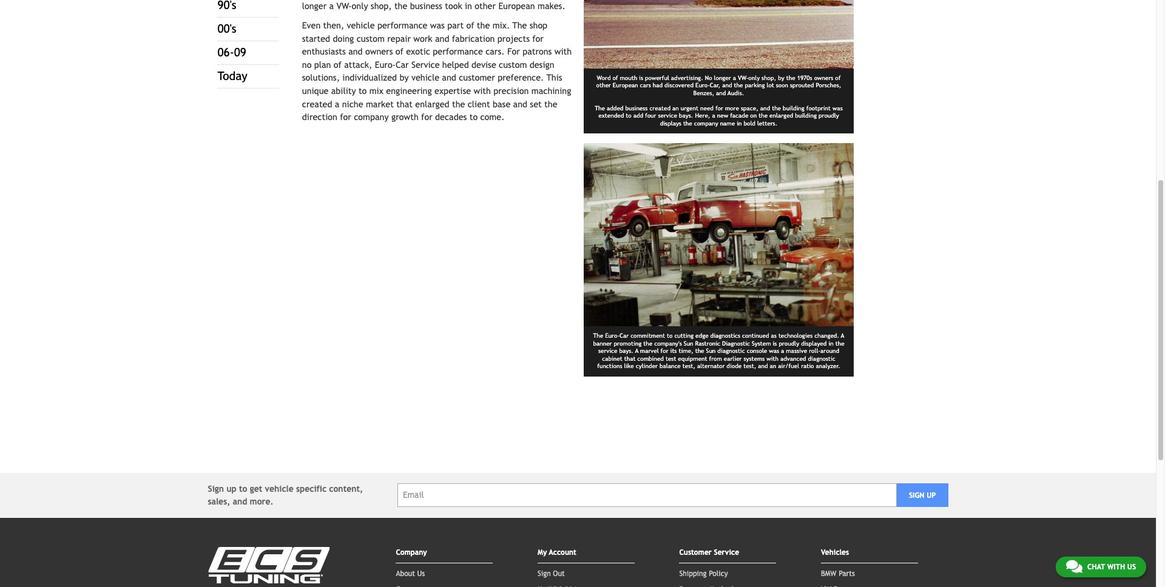 Task type: locate. For each thing, give the bounding box(es) containing it.
name
[[720, 120, 735, 127]]

in inside the euro-car commitment to cutting edge diagnostics continued as technologies changed. a banner promoting the company's sun rastronic diagnostic system is proudly displayed in the service bays. a marvel for its time, the sun diagnostic console was a massive roll-around cabinet that combined test equipment from earlier systems with advanced diagnostic functions like cylinder balance test, alternator diode test, and an air/fuel ratio analyzer.
[[829, 340, 834, 347]]

2 vertical spatial the
[[593, 333, 603, 339]]

for right growth
[[421, 112, 433, 122]]

diagnostic
[[717, 348, 745, 354], [808, 355, 835, 362]]

vehicle up doing
[[347, 20, 375, 30]]

0 horizontal spatial enlarged
[[415, 99, 449, 109]]

1 vertical spatial in
[[829, 340, 834, 347]]

a down promoting
[[635, 348, 638, 354]]

and down longer on the right top of the page
[[722, 82, 732, 89]]

is inside word of mouth is powerful advertising. no longer a vw-only shop, by the 1970s owners of other european cars had discovered euro-car, and the parking lot soon sprouted porsches, benzes, and audis.
[[639, 74, 643, 81]]

0 vertical spatial service
[[658, 112, 677, 119]]

bmw parts link
[[821, 570, 855, 578]]

of right the plan
[[334, 59, 342, 70]]

in up around
[[829, 340, 834, 347]]

was inside the added business created an urgent need for more space, and the building footprint was extended to add four service bays. here, a new facade on the enlarged building proudly displays the company name in bold letters.
[[833, 105, 843, 111]]

service inside the euro-car commitment to cutting edge diagnostics continued as technologies changed. a banner promoting the company's sun rastronic diagnostic system is proudly displayed in the service bays. a marvel for its time, the sun diagnostic console was a massive roll-around cabinet that combined test equipment from earlier systems with advanced diagnostic functions like cylinder balance test, alternator diode test, and an air/fuel ratio analyzer.
[[598, 348, 617, 354]]

for inside the euro-car commitment to cutting edge diagnostics continued as technologies changed. a banner promoting the company's sun rastronic diagnostic system is proudly displayed in the service bays. a marvel for its time, the sun diagnostic console was a massive roll-around cabinet that combined test equipment from earlier systems with advanced diagnostic functions like cylinder balance test, alternator diode test, and an air/fuel ratio analyzer.
[[661, 348, 668, 354]]

us
[[1127, 563, 1136, 572], [417, 570, 425, 578]]

1 test, from the left
[[683, 363, 695, 370]]

part
[[447, 20, 464, 30]]

company down here,
[[694, 120, 718, 127]]

proudly inside the added business created an urgent need for more space, and the building footprint was extended to add four service bays. here, a new facade on the enlarged building proudly displays the company name in bold letters.
[[819, 112, 839, 119]]

growth
[[391, 112, 419, 122]]

0 horizontal spatial us
[[417, 570, 425, 578]]

0 vertical spatial building
[[783, 105, 805, 111]]

diagnostic up earlier
[[717, 348, 745, 354]]

0 horizontal spatial sign
[[208, 484, 224, 494]]

chat
[[1087, 563, 1105, 572]]

a inside the even then, vehicle performance was part of the mix. the shop started doing custom        repair work and fabrication projects for enthusiasts and owners of exotic performance        cars. for patrons with no plan of attack, euro-car service helped devise custom design solutions, individualized by vehicle and customer preference. this unique ability to        mix engineering expertise with precision machining created a niche market that        enlarged the client base and set the direction for company growth for decades to come.
[[335, 99, 339, 109]]

and up letters.
[[760, 105, 770, 111]]

sun up 'time,' at the right of the page
[[684, 340, 693, 347]]

0 vertical spatial service
[[411, 59, 440, 70]]

service up cabinet
[[598, 348, 617, 354]]

was left part at the top left
[[430, 20, 445, 30]]

1 horizontal spatial performance
[[433, 46, 483, 57]]

fabrication
[[452, 33, 495, 43]]

1 horizontal spatial bays.
[[679, 112, 693, 119]]

and down car,
[[716, 90, 726, 96]]

0 horizontal spatial service
[[598, 348, 617, 354]]

machining
[[531, 86, 571, 96]]

the inside the added business created an urgent need for more space, and the building footprint was extended to add four service bays. here, a new facade on the enlarged building proudly displays the company name in bold letters.
[[595, 105, 605, 111]]

2 vertical spatial vehicle
[[265, 484, 294, 494]]

cylinder
[[636, 363, 658, 370]]

that
[[396, 99, 413, 109], [624, 355, 636, 362]]

expertise
[[435, 86, 471, 96]]

sign for sign out
[[538, 570, 551, 578]]

that up growth
[[396, 99, 413, 109]]

enlarged
[[415, 99, 449, 109], [770, 112, 793, 119]]

1 vertical spatial an
[[770, 363, 776, 370]]

1 vertical spatial the
[[595, 105, 605, 111]]

earlier
[[724, 355, 742, 362]]

custom right doing
[[357, 33, 385, 43]]

with inside the euro-car commitment to cutting edge diagnostics continued as technologies changed. a banner promoting the company's sun rastronic diagnostic system is proudly displayed in the service bays. a marvel for its time, the sun diagnostic console was a massive roll-around cabinet that combined test equipment from earlier systems with advanced diagnostic functions like cylinder balance test, alternator diode test, and an air/fuel ratio analyzer.
[[767, 355, 779, 362]]

mix.
[[493, 20, 510, 30]]

0 horizontal spatial up
[[227, 484, 237, 494]]

company inside the added business created an urgent need for more space, and the building footprint was extended to add four service bays. here, a new facade on the enlarged building proudly displays the company name in bold letters.
[[694, 120, 718, 127]]

enlarged inside the even then, vehicle performance was part of the mix. the shop started doing custom        repair work and fabrication projects for enthusiasts and owners of exotic performance        cars. for patrons with no plan of attack, euro-car service helped devise custom design solutions, individualized by vehicle and customer preference. this unique ability to        mix engineering expertise with precision machining created a niche market that        enlarged the client base and set the direction for company growth for decades to come.
[[415, 99, 449, 109]]

sign out
[[538, 570, 565, 578]]

by up engineering
[[400, 72, 409, 83]]

euro- up banner at the bottom of the page
[[605, 333, 620, 339]]

sign inside button
[[909, 491, 925, 500]]

was down system
[[769, 348, 779, 354]]

0 horizontal spatial vehicle
[[265, 484, 294, 494]]

0 vertical spatial was
[[430, 20, 445, 30]]

0 horizontal spatial company
[[354, 112, 389, 122]]

no
[[705, 74, 712, 81]]

owners up porsches,
[[814, 74, 833, 81]]

performance up repair
[[377, 20, 427, 30]]

to left add
[[626, 112, 631, 119]]

euro- up individualized
[[375, 59, 396, 70]]

2 horizontal spatial euro-
[[695, 82, 710, 89]]

a inside the added business created an urgent need for more space, and the building footprint was extended to add four service bays. here, a new facade on the enlarged building proudly displays the company name in bold letters.
[[712, 112, 715, 119]]

2 vertical spatial was
[[769, 348, 779, 354]]

enlarged up letters.
[[770, 112, 793, 119]]

0 vertical spatial euro-
[[375, 59, 396, 70]]

1 horizontal spatial was
[[769, 348, 779, 354]]

1 horizontal spatial service
[[658, 112, 677, 119]]

vehicle inside sign up to get vehicle specific content, sales, and more.
[[265, 484, 294, 494]]

by inside the even then, vehicle performance was part of the mix. the shop started doing custom        repair work and fabrication projects for enthusiasts and owners of exotic performance        cars. for patrons with no plan of attack, euro-car service helped devise custom design solutions, individualized by vehicle and customer preference. this unique ability to        mix engineering expertise with precision machining created a niche market that        enlarged the client base and set the direction for company growth for decades to come.
[[400, 72, 409, 83]]

proudly
[[819, 112, 839, 119], [779, 340, 799, 347]]

shop,
[[762, 74, 776, 81]]

diagnostic up analyzer.
[[808, 355, 835, 362]]

1 vertical spatial that
[[624, 355, 636, 362]]

1 horizontal spatial custom
[[499, 59, 527, 70]]

up inside button
[[927, 491, 936, 500]]

today
[[218, 69, 247, 83]]

to up company's
[[667, 333, 673, 339]]

that up like
[[624, 355, 636, 362]]

for down shop
[[532, 33, 544, 43]]

1 horizontal spatial an
[[770, 363, 776, 370]]

come.
[[480, 112, 505, 122]]

a down ability
[[335, 99, 339, 109]]

0 horizontal spatial by
[[400, 72, 409, 83]]

0 horizontal spatial that
[[396, 99, 413, 109]]

company down market
[[354, 112, 389, 122]]

console
[[747, 348, 767, 354]]

0 vertical spatial a
[[841, 333, 844, 339]]

0 horizontal spatial is
[[639, 74, 643, 81]]

enlarged inside the added business created an urgent need for more space, and the building footprint was extended to add four service bays. here, a new facade on the enlarged building proudly displays the company name in bold letters.
[[770, 112, 793, 119]]

test, down systems
[[743, 363, 756, 370]]

0 horizontal spatial service
[[411, 59, 440, 70]]

service
[[411, 59, 440, 70], [714, 548, 739, 557]]

the up banner at the bottom of the page
[[593, 333, 603, 339]]

2 test, from the left
[[743, 363, 756, 370]]

0 horizontal spatial car
[[396, 59, 409, 70]]

1 horizontal spatial sun
[[706, 348, 716, 354]]

2 vertical spatial euro-
[[605, 333, 620, 339]]

building down sprouted at top right
[[783, 105, 805, 111]]

1 horizontal spatial sign
[[538, 570, 551, 578]]

proudly down footprint
[[819, 112, 839, 119]]

0 horizontal spatial was
[[430, 20, 445, 30]]

0 horizontal spatial owners
[[365, 46, 393, 57]]

by up soon
[[778, 74, 784, 81]]

cars
[[640, 82, 651, 89]]

a right changed.
[[841, 333, 844, 339]]

service down exotic
[[411, 59, 440, 70]]

and up attack,
[[348, 46, 363, 57]]

proudly down technologies
[[779, 340, 799, 347]]

time,
[[679, 348, 693, 354]]

1 horizontal spatial car
[[620, 333, 629, 339]]

1 vertical spatial service
[[714, 548, 739, 557]]

us right about
[[417, 570, 425, 578]]

us right the chat
[[1127, 563, 1136, 572]]

bays. down urgent
[[679, 112, 693, 119]]

1 vertical spatial sun
[[706, 348, 716, 354]]

was
[[430, 20, 445, 30], [833, 105, 843, 111], [769, 348, 779, 354]]

benzes,
[[693, 90, 714, 96]]

sign inside sign up to get vehicle specific content, sales, and more.
[[208, 484, 224, 494]]

around
[[820, 348, 839, 354]]

1 vertical spatial diagnostic
[[808, 355, 835, 362]]

owners down repair
[[365, 46, 393, 57]]

an left urgent
[[672, 105, 679, 111]]

1 horizontal spatial euro-
[[605, 333, 620, 339]]

other
[[596, 82, 611, 89]]

porsches,
[[816, 82, 841, 89]]

with inside 'chat with us' link
[[1107, 563, 1125, 572]]

in down facade
[[737, 120, 742, 127]]

advanced
[[780, 355, 806, 362]]

is down the as
[[773, 340, 777, 347]]

the up projects
[[512, 20, 527, 30]]

2 horizontal spatial vehicle
[[411, 72, 439, 83]]

0 vertical spatial the
[[512, 20, 527, 30]]

0 vertical spatial owners
[[365, 46, 393, 57]]

1 vertical spatial service
[[598, 348, 617, 354]]

the inside the euro-car commitment to cutting edge diagnostics continued as technologies changed. a banner promoting the company's sun rastronic diagnostic system is proudly displayed in the service bays. a marvel for its time, the sun diagnostic console was a massive roll-around cabinet that combined test equipment from earlier systems with advanced diagnostic functions like cylinder balance test, alternator diode test, and an air/fuel ratio analyzer.
[[593, 333, 603, 339]]

mouth
[[620, 74, 637, 81]]

up for sign up to get vehicle specific content, sales, and more.
[[227, 484, 237, 494]]

1 horizontal spatial created
[[650, 105, 671, 111]]

0 vertical spatial that
[[396, 99, 413, 109]]

and up expertise at the left top
[[442, 72, 456, 83]]

0 vertical spatial sun
[[684, 340, 693, 347]]

1 vertical spatial enlarged
[[770, 112, 793, 119]]

the euro-car commitment to cutting edge diagnostics continued as technologies changed. a banner promoting the company's sun rastronic diagnostic system is proudly displayed in the service bays. a marvel for its time, the sun diagnostic console was a massive roll-around cabinet that combined test equipment from earlier systems with advanced diagnostic functions like cylinder balance test, alternator diode test, and an air/fuel ratio analyzer.
[[593, 333, 844, 370]]

06-
[[218, 46, 234, 59]]

vehicle up engineering
[[411, 72, 439, 83]]

with right the chat
[[1107, 563, 1125, 572]]

is
[[639, 74, 643, 81], [773, 340, 777, 347]]

2 horizontal spatial sign
[[909, 491, 925, 500]]

is up cars
[[639, 74, 643, 81]]

european
[[613, 82, 638, 89]]

1 horizontal spatial us
[[1127, 563, 1136, 572]]

continued
[[742, 333, 769, 339]]

euro- inside the euro-car commitment to cutting edge diagnostics continued as technologies changed. a banner promoting the company's sun rastronic diagnostic system is proudly displayed in the service bays. a marvel for its time, the sun diagnostic console was a massive roll-around cabinet that combined test equipment from earlier systems with advanced diagnostic functions like cylinder balance test, alternator diode test, and an air/fuel ratio analyzer.
[[605, 333, 620, 339]]

0 vertical spatial bays.
[[679, 112, 693, 119]]

1 horizontal spatial in
[[829, 340, 834, 347]]

a up advanced at bottom
[[781, 348, 784, 354]]

car up promoting
[[620, 333, 629, 339]]

0 horizontal spatial bays.
[[619, 348, 634, 354]]

1 horizontal spatial by
[[778, 74, 784, 81]]

0 horizontal spatial diagnostic
[[717, 348, 745, 354]]

0 horizontal spatial euro-
[[375, 59, 396, 70]]

get
[[250, 484, 262, 494]]

0 vertical spatial an
[[672, 105, 679, 111]]

is inside the euro-car commitment to cutting edge diagnostics continued as technologies changed. a banner promoting the company's sun rastronic diagnostic system is proudly displayed in the service bays. a marvel for its time, the sun diagnostic console was a massive roll-around cabinet that combined test equipment from earlier systems with advanced diagnostic functions like cylinder balance test, alternator diode test, and an air/fuel ratio analyzer.
[[773, 340, 777, 347]]

1 vertical spatial building
[[795, 112, 817, 119]]

0 vertical spatial enlarged
[[415, 99, 449, 109]]

euro- up benzes,
[[695, 82, 710, 89]]

individualized
[[342, 72, 397, 83]]

0 vertical spatial custom
[[357, 33, 385, 43]]

new
[[717, 112, 728, 119]]

00's
[[218, 22, 236, 35]]

1 horizontal spatial company
[[694, 120, 718, 127]]

06-09 link
[[218, 46, 246, 59]]

1 vertical spatial proudly
[[779, 340, 799, 347]]

with down console
[[767, 355, 779, 362]]

1 vertical spatial euro-
[[695, 82, 710, 89]]

chat with us
[[1087, 563, 1136, 572]]

urgent
[[681, 105, 698, 111]]

0 horizontal spatial in
[[737, 120, 742, 127]]

sun
[[684, 340, 693, 347], [706, 348, 716, 354]]

created up four
[[650, 105, 671, 111]]

of right word
[[613, 74, 618, 81]]

0 vertical spatial vehicle
[[347, 20, 375, 30]]

service up displays
[[658, 112, 677, 119]]

service up policy
[[714, 548, 739, 557]]

owners
[[365, 46, 393, 57], [814, 74, 833, 81]]

for down niche at the left of the page
[[340, 112, 351, 122]]

like
[[624, 363, 634, 370]]

the for the added business created an urgent need for more space, and the building footprint was extended to add four service bays. here, a new facade on the enlarged building proudly displays the company name in bold letters.
[[595, 105, 605, 111]]

business
[[625, 105, 648, 111]]

to
[[359, 86, 367, 96], [470, 112, 478, 122], [626, 112, 631, 119], [667, 333, 673, 339], [239, 484, 247, 494]]

and down systems
[[758, 363, 768, 370]]

extended
[[599, 112, 624, 119]]

had
[[653, 82, 663, 89]]

a left new
[[712, 112, 715, 119]]

ecs tuning image
[[208, 547, 329, 584]]

customer
[[679, 548, 712, 557]]

1 horizontal spatial service
[[714, 548, 739, 557]]

test, down equipment
[[683, 363, 695, 370]]

1 vertical spatial custom
[[499, 59, 527, 70]]

custom down for
[[499, 59, 527, 70]]

created inside the even then, vehicle performance was part of the mix. the shop started doing custom        repair work and fabrication projects for enthusiasts and owners of exotic performance        cars. for patrons with no plan of attack, euro-car service helped devise custom design solutions, individualized by vehicle and customer preference. this unique ability to        mix engineering expertise with precision machining created a niche market that        enlarged the client base and set the direction for company growth for decades to come.
[[302, 99, 332, 109]]

1 vertical spatial vehicle
[[411, 72, 439, 83]]

my account
[[538, 548, 576, 557]]

1 horizontal spatial is
[[773, 340, 777, 347]]

and right the sales,
[[233, 497, 247, 507]]

0 vertical spatial car
[[396, 59, 409, 70]]

the up extended
[[595, 105, 605, 111]]

solutions,
[[302, 72, 340, 83]]

for
[[532, 33, 544, 43], [715, 105, 723, 111], [340, 112, 351, 122], [421, 112, 433, 122], [661, 348, 668, 354]]

performance up the helped
[[433, 46, 483, 57]]

1 vertical spatial was
[[833, 105, 843, 111]]

0 horizontal spatial an
[[672, 105, 679, 111]]

company
[[396, 548, 427, 557]]

created down unique
[[302, 99, 332, 109]]

0 horizontal spatial created
[[302, 99, 332, 109]]

parts
[[839, 570, 855, 578]]

2 horizontal spatial was
[[833, 105, 843, 111]]

0 vertical spatial in
[[737, 120, 742, 127]]

shipping
[[679, 570, 707, 578]]

alternator
[[697, 363, 725, 370]]

up inside sign up to get vehicle specific content, sales, and more.
[[227, 484, 237, 494]]

enlarged up decades
[[415, 99, 449, 109]]

1 vertical spatial owners
[[814, 74, 833, 81]]

0 horizontal spatial a
[[635, 348, 638, 354]]

1 horizontal spatial owners
[[814, 74, 833, 81]]

1 horizontal spatial vehicle
[[347, 20, 375, 30]]

to down "client"
[[470, 112, 478, 122]]

0 vertical spatial proudly
[[819, 112, 839, 119]]

1 vertical spatial a
[[635, 348, 638, 354]]

1 horizontal spatial that
[[624, 355, 636, 362]]

1 vertical spatial bays.
[[619, 348, 634, 354]]

from
[[709, 355, 722, 362]]

was right footprint
[[833, 105, 843, 111]]

bays. inside the added business created an urgent need for more space, and the building footprint was extended to add four service bays. here, a new facade on the enlarged building proudly displays the company name in bold letters.
[[679, 112, 693, 119]]

vehicle up more.
[[265, 484, 294, 494]]

to left 'get'
[[239, 484, 247, 494]]

1 horizontal spatial enlarged
[[770, 112, 793, 119]]

for down company's
[[661, 348, 668, 354]]

0 horizontal spatial performance
[[377, 20, 427, 30]]

the for the euro-car commitment to cutting edge diagnostics continued as technologies changed. a banner promoting the company's sun rastronic diagnostic system is proudly displayed in the service bays. a marvel for its time, the sun diagnostic console was a massive roll-around cabinet that combined test equipment from earlier systems with advanced diagnostic functions like cylinder balance test, alternator diode test, and an air/fuel ratio analyzer.
[[593, 333, 603, 339]]

comments image
[[1066, 560, 1083, 574]]

bays.
[[679, 112, 693, 119], [619, 348, 634, 354]]

owners inside word of mouth is powerful advertising. no longer a vw-only shop, by the 1970s owners of other european cars had discovered euro-car, and the parking lot soon sprouted porsches, benzes, and audis.
[[814, 74, 833, 81]]

its
[[670, 348, 677, 354]]

car down exotic
[[396, 59, 409, 70]]

then,
[[323, 20, 344, 30]]

bays. down promoting
[[619, 348, 634, 354]]

a left "vw-"
[[733, 74, 736, 81]]

for up new
[[715, 105, 723, 111]]

building down footprint
[[795, 112, 817, 119]]

sun down rastronic
[[706, 348, 716, 354]]

1 vertical spatial is
[[773, 340, 777, 347]]

my
[[538, 548, 547, 557]]

car inside the euro-car commitment to cutting edge diagnostics continued as technologies changed. a banner promoting the company's sun rastronic diagnostic system is proudly displayed in the service bays. a marvel for its time, the sun diagnostic console was a massive roll-around cabinet that combined test equipment from earlier systems with advanced diagnostic functions like cylinder balance test, alternator diode test, and an air/fuel ratio analyzer.
[[620, 333, 629, 339]]

0 horizontal spatial proudly
[[779, 340, 799, 347]]

an inside the added business created an urgent need for more space, and the building footprint was extended to add four service bays. here, a new facade on the enlarged building proudly displays the company name in bold letters.
[[672, 105, 679, 111]]

1 vertical spatial car
[[620, 333, 629, 339]]

helped
[[442, 59, 469, 70]]

1 horizontal spatial proudly
[[819, 112, 839, 119]]

an left air/fuel
[[770, 363, 776, 370]]

0 horizontal spatial custom
[[357, 33, 385, 43]]

1 horizontal spatial test,
[[743, 363, 756, 370]]

1 horizontal spatial up
[[927, 491, 936, 500]]



Task type: vqa. For each thing, say whether or not it's contained in the screenshot.


Task type: describe. For each thing, give the bounding box(es) containing it.
word of mouth is powerful advertising. no longer a vw-only shop, by the 1970s owners of other european cars had discovered euro-car, and the parking lot soon sprouted porsches, benzes, and audis.
[[596, 74, 841, 96]]

that inside the euro-car commitment to cutting edge diagnostics continued as technologies changed. a banner promoting the company's sun rastronic diagnostic system is proudly displayed in the service bays. a marvel for its time, the sun diagnostic console was a massive roll-around cabinet that combined test equipment from earlier systems with advanced diagnostic functions like cylinder balance test, alternator diode test, and an air/fuel ratio analyzer.
[[624, 355, 636, 362]]

for inside the added business created an urgent need for more space, and the building footprint was extended to add four service bays. here, a new facade on the enlarged building proudly displays the company name in bold letters.
[[715, 105, 723, 111]]

plan
[[314, 59, 331, 70]]

combined
[[637, 355, 664, 362]]

an inside the euro-car commitment to cutting edge diagnostics continued as technologies changed. a banner promoting the company's sun rastronic diagnostic system is proudly displayed in the service bays. a marvel for its time, the sun diagnostic console was a massive roll-around cabinet that combined test equipment from earlier systems with advanced diagnostic functions like cylinder balance test, alternator diode test, and an air/fuel ratio analyzer.
[[770, 363, 776, 370]]

and inside the added business created an urgent need for more space, and the building footprint was extended to add four service bays. here, a new facade on the enlarged building proudly displays the company name in bold letters.
[[760, 105, 770, 111]]

enthusiasts
[[302, 46, 346, 57]]

the inside the even then, vehicle performance was part of the mix. the shop started doing custom        repair work and fabrication projects for enthusiasts and owners of exotic performance        cars. for patrons with no plan of attack, euro-car service helped devise custom design solutions, individualized by vehicle and customer preference. this unique ability to        mix engineering expertise with precision machining created a niche market that        enlarged the client base and set the direction for company growth for decades to come.
[[512, 20, 527, 30]]

0 vertical spatial performance
[[377, 20, 427, 30]]

by inside word of mouth is powerful advertising. no longer a vw-only shop, by the 1970s owners of other european cars had discovered euro-car, and the parking lot soon sprouted porsches, benzes, and audis.
[[778, 74, 784, 81]]

started
[[302, 33, 330, 43]]

more
[[725, 105, 739, 111]]

on
[[750, 112, 757, 119]]

created inside the added business created an urgent need for more space, and the building footprint was extended to add four service bays. here, a new facade on the enlarged building proudly displays the company name in bold letters.
[[650, 105, 671, 111]]

content,
[[329, 484, 363, 494]]

set
[[530, 99, 542, 109]]

a inside word of mouth is powerful advertising. no longer a vw-only shop, by the 1970s owners of other european cars had discovered euro-car, and the parking lot soon sprouted porsches, benzes, and audis.
[[733, 74, 736, 81]]

and down part at the top left
[[435, 33, 449, 43]]

sales,
[[208, 497, 230, 507]]

to inside the euro-car commitment to cutting edge diagnostics continued as technologies changed. a banner promoting the company's sun rastronic diagnostic system is proudly displayed in the service bays. a marvel for its time, the sun diagnostic console was a massive roll-around cabinet that combined test equipment from earlier systems with advanced diagnostic functions like cylinder balance test, alternator diode test, and an air/fuel ratio analyzer.
[[667, 333, 673, 339]]

with up "client"
[[474, 86, 491, 96]]

technologies
[[779, 333, 813, 339]]

mix
[[369, 86, 383, 96]]

ability
[[331, 86, 356, 96]]

work
[[413, 33, 432, 43]]

was inside the even then, vehicle performance was part of the mix. the shop started doing custom        repair work and fabrication projects for enthusiasts and owners of exotic performance        cars. for patrons with no plan of attack, euro-car service helped devise custom design solutions, individualized by vehicle and customer preference. this unique ability to        mix engineering expertise with precision machining created a niche market that        enlarged the client base and set the direction for company growth for decades to come.
[[430, 20, 445, 30]]

sign for sign up to get vehicle specific content, sales, and more.
[[208, 484, 224, 494]]

roll-
[[809, 348, 820, 354]]

preference.
[[498, 72, 544, 83]]

customer service
[[679, 548, 739, 557]]

Email email field
[[397, 484, 897, 507]]

euro- inside word of mouth is powerful advertising. no longer a vw-only shop, by the 1970s owners of other european cars had discovered euro-car, and the parking lot soon sprouted porsches, benzes, and audis.
[[695, 82, 710, 89]]

doing
[[333, 33, 354, 43]]

to inside sign up to get vehicle specific content, sales, and more.
[[239, 484, 247, 494]]

of down repair
[[396, 46, 403, 57]]

sign up button
[[897, 484, 948, 507]]

displays
[[660, 120, 681, 127]]

diagnostics
[[710, 333, 740, 339]]

precision
[[493, 86, 529, 96]]

about
[[396, 570, 415, 578]]

attack,
[[344, 59, 372, 70]]

design
[[530, 59, 554, 70]]

add
[[633, 112, 643, 119]]

today link
[[218, 69, 247, 83]]

this
[[547, 72, 562, 83]]

air/fuel
[[778, 363, 799, 370]]

out
[[553, 570, 565, 578]]

only
[[748, 74, 760, 81]]

equipment
[[678, 355, 707, 362]]

analyzer.
[[816, 363, 840, 370]]

massive
[[786, 348, 807, 354]]

more.
[[250, 497, 274, 507]]

specific
[[296, 484, 327, 494]]

in inside the added business created an urgent need for more space, and the building footprint was extended to add four service bays. here, a new facade on the enlarged building proudly displays the company name in bold letters.
[[737, 120, 742, 127]]

bmw
[[821, 570, 837, 578]]

service inside the even then, vehicle performance was part of the mix. the shop started doing custom        repair work and fabrication projects for enthusiasts and owners of exotic performance        cars. for patrons with no plan of attack, euro-car service helped devise custom design solutions, individualized by vehicle and customer preference. this unique ability to        mix engineering expertise with precision machining created a niche market that        enlarged the client base and set the direction for company growth for decades to come.
[[411, 59, 440, 70]]

0 vertical spatial diagnostic
[[717, 348, 745, 354]]

cars.
[[486, 46, 505, 57]]

up for sign up
[[927, 491, 936, 500]]

footprint
[[806, 105, 831, 111]]

vw-
[[738, 74, 748, 81]]

audis.
[[728, 90, 744, 96]]

word
[[597, 74, 611, 81]]

no
[[302, 59, 312, 70]]

1970s
[[797, 74, 812, 81]]

sign for sign up
[[909, 491, 925, 500]]

functions
[[597, 363, 622, 370]]

advertising.
[[671, 74, 703, 81]]

policy
[[709, 570, 728, 578]]

even
[[302, 20, 321, 30]]

to left mix
[[359, 86, 367, 96]]

systems
[[744, 355, 765, 362]]

of up fabrication
[[466, 20, 474, 30]]

0 horizontal spatial sun
[[684, 340, 693, 347]]

discovered
[[664, 82, 694, 89]]

even then, vehicle performance was part of the mix. the shop started doing custom        repair work and fabrication projects for enthusiasts and owners of exotic performance        cars. for patrons with no plan of attack, euro-car service helped devise custom design solutions, individualized by vehicle and customer preference. this unique ability to        mix engineering expertise with precision machining created a niche market that        enlarged the client base and set the direction for company growth for decades to come.
[[302, 20, 572, 122]]

and left set
[[513, 99, 527, 109]]

car,
[[710, 82, 720, 89]]

diode
[[727, 363, 742, 370]]

shop
[[530, 20, 547, 30]]

repair
[[387, 33, 411, 43]]

1 horizontal spatial diagnostic
[[808, 355, 835, 362]]

car inside the even then, vehicle performance was part of the mix. the shop started doing custom        repair work and fabrication projects for enthusiasts and owners of exotic performance        cars. for patrons with no plan of attack, euro-car service helped devise custom design solutions, individualized by vehicle and customer preference. this unique ability to        mix engineering expertise with precision machining created a niche market that        enlarged the client base and set the direction for company growth for decades to come.
[[396, 59, 409, 70]]

as
[[771, 333, 777, 339]]

about us
[[396, 570, 425, 578]]

chat with us link
[[1056, 557, 1146, 578]]

and inside sign up to get vehicle specific content, sales, and more.
[[233, 497, 247, 507]]

of up porsches,
[[835, 74, 841, 81]]

cutting
[[674, 333, 694, 339]]

for
[[507, 46, 520, 57]]

to inside the added business created an urgent need for more space, and the building footprint was extended to add four service bays. here, a new facade on the enlarged building proudly displays the company name in bold letters.
[[626, 112, 631, 119]]

direction
[[302, 112, 337, 122]]

added
[[607, 105, 623, 111]]

00's link
[[218, 22, 236, 35]]

sign out link
[[538, 570, 565, 578]]

with right patrons on the left top of the page
[[555, 46, 572, 57]]

rastronic
[[695, 340, 720, 347]]

edge
[[695, 333, 709, 339]]

09
[[234, 46, 246, 59]]

and inside the euro-car commitment to cutting edge diagnostics continued as technologies changed. a banner promoting the company's sun rastronic diagnostic system is proudly displayed in the service bays. a marvel for its time, the sun diagnostic console was a massive roll-around cabinet that combined test equipment from earlier systems with advanced diagnostic functions like cylinder balance test, alternator diode test, and an air/fuel ratio analyzer.
[[758, 363, 768, 370]]

a inside the euro-car commitment to cutting edge diagnostics continued as technologies changed. a banner promoting the company's sun rastronic diagnostic system is proudly displayed in the service bays. a marvel for its time, the sun diagnostic console was a massive roll-around cabinet that combined test equipment from earlier systems with advanced diagnostic functions like cylinder balance test, alternator diode test, and an air/fuel ratio analyzer.
[[781, 348, 784, 354]]

1 horizontal spatial a
[[841, 333, 844, 339]]

bays. inside the euro-car commitment to cutting edge diagnostics continued as technologies changed. a banner promoting the company's sun rastronic diagnostic system is proudly displayed in the service bays. a marvel for its time, the sun diagnostic console was a massive roll-around cabinet that combined test equipment from earlier systems with advanced diagnostic functions like cylinder balance test, alternator diode test, and an air/fuel ratio analyzer.
[[619, 348, 634, 354]]

euro- inside the even then, vehicle performance was part of the mix. the shop started doing custom        repair work and fabrication projects for enthusiasts and owners of exotic performance        cars. for patrons with no plan of attack, euro-car service helped devise custom design solutions, individualized by vehicle and customer preference. this unique ability to        mix engineering expertise with precision machining created a niche market that        enlarged the client base and set the direction for company growth for decades to come.
[[375, 59, 396, 70]]

account
[[549, 548, 576, 557]]

about us link
[[396, 570, 425, 578]]

changed.
[[815, 333, 839, 339]]

marvel
[[640, 348, 659, 354]]

projects
[[497, 33, 530, 43]]

soon
[[776, 82, 788, 89]]

banner
[[593, 340, 612, 347]]

facade
[[730, 112, 748, 119]]

that inside the even then, vehicle performance was part of the mix. the shop started doing custom        repair work and fabrication projects for enthusiasts and owners of exotic performance        cars. for patrons with no plan of attack, euro-car service helped devise custom design solutions, individualized by vehicle and customer preference. this unique ability to        mix engineering expertise with precision machining created a niche market that        enlarged the client base and set the direction for company growth for decades to come.
[[396, 99, 413, 109]]

company inside the even then, vehicle performance was part of the mix. the shop started doing custom        repair work and fabrication projects for enthusiasts and owners of exotic performance        cars. for patrons with no plan of attack, euro-car service helped devise custom design solutions, individualized by vehicle and customer preference. this unique ability to        mix engineering expertise with precision machining created a niche market that        enlarged the client base and set the direction for company growth for decades to come.
[[354, 112, 389, 122]]

owners inside the even then, vehicle performance was part of the mix. the shop started doing custom        repair work and fabrication projects for enthusiasts and owners of exotic performance        cars. for patrons with no plan of attack, euro-car service helped devise custom design solutions, individualized by vehicle and customer preference. this unique ability to        mix engineering expertise with precision machining created a niche market that        enlarged the client base and set the direction for company growth for decades to come.
[[365, 46, 393, 57]]

proudly inside the euro-car commitment to cutting edge diagnostics continued as technologies changed. a banner promoting the company's sun rastronic diagnostic system is proudly displayed in the service bays. a marvel for its time, the sun diagnostic console was a massive roll-around cabinet that combined test equipment from earlier systems with advanced diagnostic functions like cylinder balance test, alternator diode test, and an air/fuel ratio analyzer.
[[779, 340, 799, 347]]

lot
[[767, 82, 774, 89]]

diagnostic
[[722, 340, 750, 347]]

1 vertical spatial performance
[[433, 46, 483, 57]]

was inside the euro-car commitment to cutting edge diagnostics continued as technologies changed. a banner promoting the company's sun rastronic diagnostic system is proudly displayed in the service bays. a marvel for its time, the sun diagnostic console was a massive roll-around cabinet that combined test equipment from earlier systems with advanced diagnostic functions like cylinder balance test, alternator diode test, and an air/fuel ratio analyzer.
[[769, 348, 779, 354]]

cabinet
[[602, 355, 622, 362]]

need
[[700, 105, 714, 111]]

test
[[666, 355, 676, 362]]

service inside the added business created an urgent need for more space, and the building footprint was extended to add four service bays. here, a new facade on the enlarged building proudly displays the company name in bold letters.
[[658, 112, 677, 119]]

exotic
[[406, 46, 430, 57]]

vehicles
[[821, 548, 849, 557]]



